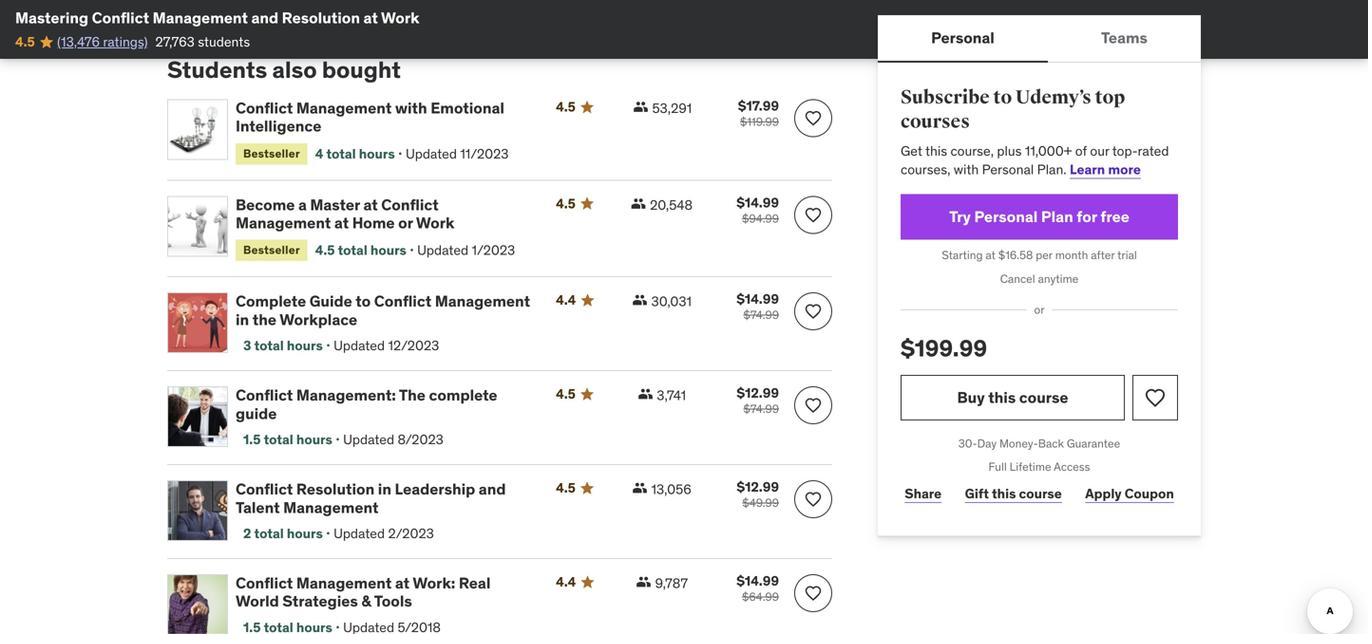 Task type: locate. For each thing, give the bounding box(es) containing it.
conflict inside become a master at conflict management at home or work
[[381, 195, 439, 215]]

this up courses,
[[926, 142, 948, 159]]

1 vertical spatial bestseller
[[243, 243, 300, 258]]

at left work:
[[395, 574, 410, 594]]

1 vertical spatial in
[[378, 480, 392, 499]]

wishlist image
[[804, 109, 823, 128], [804, 206, 823, 225], [804, 302, 823, 321], [1144, 387, 1167, 409], [804, 396, 823, 415], [804, 585, 823, 604]]

to right guide
[[356, 292, 371, 311]]

this right gift
[[992, 486, 1016, 503]]

4.4 for conflict management at work: real world strategies & tools
[[556, 574, 576, 591]]

back
[[1039, 437, 1064, 451]]

at
[[364, 8, 378, 28], [364, 195, 378, 215], [334, 213, 349, 233], [986, 248, 996, 263], [395, 574, 410, 594]]

0 vertical spatial this
[[926, 142, 948, 159]]

2 bestseller from the top
[[243, 243, 300, 258]]

0 vertical spatial or
[[398, 213, 413, 233]]

apply coupon
[[1086, 486, 1174, 503]]

this for get
[[926, 142, 948, 159]]

complete
[[429, 386, 498, 405]]

1 vertical spatial $74.99
[[744, 402, 779, 417]]

with left emotional
[[395, 98, 427, 118]]

per
[[1036, 248, 1053, 263]]

1 $12.99 from the top
[[737, 385, 779, 402]]

course for gift this course
[[1019, 486, 1062, 503]]

conflict inside conflict management at work: real world strategies & tools
[[236, 574, 293, 594]]

3,741
[[657, 387, 686, 404]]

at up bought
[[364, 8, 378, 28]]

this inside 'get this course, plus 11,000+ of our top-rated courses, with personal plan.'
[[926, 142, 948, 159]]

updated down complete guide to conflict management in the workplace
[[334, 337, 385, 354]]

$14.99 down $119.99
[[737, 194, 779, 211]]

hours down management:
[[296, 431, 332, 449]]

1 horizontal spatial or
[[1034, 303, 1045, 317]]

1 horizontal spatial and
[[479, 480, 506, 499]]

work:
[[413, 574, 456, 594]]

conflict up 2
[[236, 480, 293, 499]]

xsmall image for complete guide to conflict management in the workplace
[[633, 293, 648, 308]]

hours down conflict management with emotional intelligence
[[359, 145, 395, 162]]

updated 1/2023
[[417, 242, 515, 259]]

students
[[167, 56, 267, 84]]

1 vertical spatial personal
[[982, 161, 1034, 178]]

&
[[361, 592, 371, 612]]

to inside subscribe to udemy's top courses
[[994, 86, 1012, 109]]

xsmall image left 53,291
[[633, 99, 649, 115]]

work inside become a master at conflict management at home or work
[[416, 213, 455, 233]]

$74.99 inside $14.99 $74.99
[[744, 308, 779, 323]]

or
[[398, 213, 413, 233], [1034, 303, 1045, 317]]

course,
[[951, 142, 994, 159]]

updated down conflict resolution in leadership and talent management
[[334, 526, 385, 543]]

total down home
[[338, 242, 368, 259]]

courses,
[[901, 161, 951, 178]]

xsmall image left 3,741
[[638, 387, 653, 402]]

xsmall image
[[235, 0, 250, 15], [633, 99, 649, 115], [638, 387, 653, 402], [632, 481, 648, 496]]

1 vertical spatial with
[[954, 161, 979, 178]]

gift this course link
[[961, 476, 1066, 514]]

full
[[989, 460, 1007, 475]]

1 vertical spatial 4.4
[[556, 574, 576, 591]]

at left $16.58
[[986, 248, 996, 263]]

0 horizontal spatial or
[[398, 213, 413, 233]]

emotional
[[431, 98, 505, 118]]

1 vertical spatial $14.99
[[737, 291, 779, 308]]

0 vertical spatial course
[[1020, 388, 1069, 407]]

total for guide
[[254, 337, 284, 354]]

1 vertical spatial course
[[1019, 486, 1062, 503]]

resolution up updated 2/2023
[[296, 480, 375, 499]]

xsmall image up students
[[235, 0, 250, 15]]

1 vertical spatial to
[[356, 292, 371, 311]]

4.4
[[556, 292, 576, 309], [556, 574, 576, 591]]

1 horizontal spatial to
[[994, 86, 1012, 109]]

updated down 'conflict management: the complete guide'
[[343, 431, 395, 449]]

management:
[[296, 386, 396, 405]]

1 bestseller from the top
[[243, 146, 300, 161]]

2 vertical spatial $14.99
[[737, 573, 779, 590]]

course for buy this course
[[1020, 388, 1069, 407]]

personal up $16.58
[[975, 207, 1038, 227]]

0 vertical spatial $12.99
[[737, 385, 779, 402]]

talent
[[236, 498, 280, 518]]

0 vertical spatial $14.99
[[737, 194, 779, 211]]

0 vertical spatial bestseller
[[243, 146, 300, 161]]

at right "master"
[[364, 195, 378, 215]]

1 course from the top
[[1020, 388, 1069, 407]]

wishlist image for conflict management: the complete guide
[[804, 396, 823, 415]]

$14.99 $74.99
[[737, 291, 779, 323]]

xsmall image left '20,548'
[[631, 196, 646, 211]]

resolution inside conflict resolution in leadership and talent management
[[296, 480, 375, 499]]

gift this course
[[965, 486, 1062, 503]]

wishlist image for conflict management with emotional intelligence
[[804, 109, 823, 128]]

2 $74.99 from the top
[[744, 402, 779, 417]]

0 vertical spatial xsmall image
[[631, 196, 646, 211]]

1 $14.99 from the top
[[737, 194, 779, 211]]

0 vertical spatial $74.99
[[744, 308, 779, 323]]

2 course from the top
[[1019, 486, 1062, 503]]

1 horizontal spatial in
[[378, 480, 392, 499]]

$14.99 down the $94.99
[[737, 291, 779, 308]]

updated 11/2023
[[406, 145, 509, 162]]

$74.99
[[744, 308, 779, 323], [744, 402, 779, 417]]

tab list
[[878, 15, 1201, 63]]

conflict management: the complete guide link
[[236, 386, 533, 424]]

xsmall image left 9,787
[[636, 575, 651, 590]]

$14.99 $64.99
[[737, 573, 779, 605]]

updated for conflict
[[334, 337, 385, 354]]

in up updated 2/2023
[[378, 480, 392, 499]]

0 vertical spatial 4.4
[[556, 292, 576, 309]]

mastering
[[15, 8, 88, 28]]

work up bought
[[381, 8, 420, 28]]

buy this course
[[958, 388, 1069, 407]]

updated
[[406, 145, 457, 162], [417, 242, 469, 259], [334, 337, 385, 354], [343, 431, 395, 449], [334, 526, 385, 543]]

to left udemy's
[[994, 86, 1012, 109]]

this
[[926, 142, 948, 159], [989, 388, 1016, 407], [992, 486, 1016, 503]]

with
[[395, 98, 427, 118], [954, 161, 979, 178]]

1 horizontal spatial with
[[954, 161, 979, 178]]

2 total hours
[[243, 526, 323, 543]]

1 $74.99 from the top
[[744, 308, 779, 323]]

total right 2
[[254, 526, 284, 543]]

after
[[1091, 248, 1115, 263]]

30-
[[959, 437, 978, 451]]

2 vertical spatial this
[[992, 486, 1016, 503]]

$74.99 up $12.99 $49.99
[[744, 402, 779, 417]]

total right "1.5"
[[264, 431, 293, 449]]

$14.99 down $49.99
[[737, 573, 779, 590]]

1 vertical spatial or
[[1034, 303, 1045, 317]]

and right leadership
[[479, 480, 506, 499]]

personal
[[931, 28, 995, 47], [982, 161, 1034, 178], [975, 207, 1038, 227]]

course down lifetime
[[1019, 486, 1062, 503]]

3 total hours
[[243, 337, 323, 354]]

resolution up also
[[282, 8, 360, 28]]

personal down plus
[[982, 161, 1034, 178]]

hours right 2
[[287, 526, 323, 543]]

$12.99
[[737, 385, 779, 402], [737, 479, 779, 496]]

2 $12.99 from the top
[[737, 479, 779, 496]]

teams button
[[1048, 15, 1201, 61]]

1 vertical spatial work
[[416, 213, 455, 233]]

this inside gift this course link
[[992, 486, 1016, 503]]

$12.99 for conflict management: the complete guide
[[737, 385, 779, 402]]

1 vertical spatial xsmall image
[[633, 293, 648, 308]]

30,031
[[652, 293, 692, 310]]

(13,476 ratings)
[[57, 33, 148, 50]]

subscribe
[[901, 86, 990, 109]]

lifetime
[[1010, 460, 1052, 475]]

xsmall image for conflict management: the complete guide
[[638, 387, 653, 402]]

bestseller down "become"
[[243, 243, 300, 258]]

0 vertical spatial personal
[[931, 28, 995, 47]]

2 $14.99 from the top
[[737, 291, 779, 308]]

20,548
[[650, 197, 693, 214]]

conflict down 2
[[236, 574, 293, 594]]

tools
[[374, 592, 412, 612]]

conflict inside conflict management with emotional intelligence
[[236, 98, 293, 118]]

hours
[[359, 145, 395, 162], [371, 242, 407, 259], [287, 337, 323, 354], [296, 431, 332, 449], [287, 526, 323, 543]]

0 vertical spatial to
[[994, 86, 1012, 109]]

1 vertical spatial $12.99
[[737, 479, 779, 496]]

conflict management: the complete guide
[[236, 386, 498, 424]]

or right home
[[398, 213, 413, 233]]

0 vertical spatial with
[[395, 98, 427, 118]]

$14.99 for complete guide to conflict management in the workplace
[[737, 291, 779, 308]]

conflict up 4.5 total hours
[[381, 195, 439, 215]]

with inside 'get this course, plus 11,000+ of our top-rated courses, with personal plan.'
[[954, 161, 979, 178]]

conflict up "1.5"
[[236, 386, 293, 405]]

or inside become a master at conflict management at home or work
[[398, 213, 413, 233]]

$12.99 right 3,741
[[737, 385, 779, 402]]

1 4.4 from the top
[[556, 292, 576, 309]]

0 horizontal spatial in
[[236, 310, 249, 330]]

conflict management at work: real world strategies & tools link
[[236, 574, 533, 612]]

hours down home
[[371, 242, 407, 259]]

conflict down students also bought
[[236, 98, 293, 118]]

starting at $16.58 per month after trial cancel anytime
[[942, 248, 1137, 286]]

2 vertical spatial personal
[[975, 207, 1038, 227]]

$12.99 left wishlist image
[[737, 479, 779, 496]]

xsmall image left 13,056
[[632, 481, 648, 496]]

1 vertical spatial and
[[479, 480, 506, 499]]

with down course,
[[954, 161, 979, 178]]

0 horizontal spatial and
[[251, 8, 279, 28]]

at left home
[[334, 213, 349, 233]]

to inside complete guide to conflict management in the workplace
[[356, 292, 371, 311]]

real
[[459, 574, 491, 594]]

conflict resolution in leadership and talent management link
[[236, 480, 533, 518]]

1/2023
[[472, 242, 515, 259]]

or down anytime
[[1034, 303, 1045, 317]]

trial
[[1118, 248, 1137, 263]]

in inside conflict resolution in leadership and talent management
[[378, 480, 392, 499]]

$74.99 inside $12.99 $74.99
[[744, 402, 779, 417]]

bestseller down the intelligence
[[243, 146, 300, 161]]

$16.58
[[999, 248, 1033, 263]]

course
[[1020, 388, 1069, 407], [1019, 486, 1062, 503]]

updated left 1/2023
[[417, 242, 469, 259]]

personal inside button
[[931, 28, 995, 47]]

4.5 for conflict management with emotional intelligence
[[556, 98, 576, 115]]

$74.99 for complete guide to conflict management in the workplace
[[744, 308, 779, 323]]

wishlist image for become a master at conflict management at home or work
[[804, 206, 823, 225]]

$74.99 up $12.99 $74.99 on the bottom right of the page
[[744, 308, 779, 323]]

conflict up the 12/2023
[[374, 292, 432, 311]]

starting
[[942, 248, 983, 263]]

3 $14.99 from the top
[[737, 573, 779, 590]]

gift
[[965, 486, 989, 503]]

$74.99 for conflict management: the complete guide
[[744, 402, 779, 417]]

0 vertical spatial in
[[236, 310, 249, 330]]

with inside conflict management with emotional intelligence
[[395, 98, 427, 118]]

2 vertical spatial xsmall image
[[636, 575, 651, 590]]

work up updated 1/2023
[[416, 213, 455, 233]]

wishlist image for conflict management at work: real world strategies & tools
[[804, 585, 823, 604]]

plan
[[1041, 207, 1074, 227]]

$14.99 for become a master at conflict management at home or work
[[737, 194, 779, 211]]

the
[[253, 310, 277, 330]]

personal up 'subscribe'
[[931, 28, 995, 47]]

in left the the
[[236, 310, 249, 330]]

$17.99
[[738, 97, 779, 115]]

and up students also bought
[[251, 8, 279, 28]]

course up 'back'
[[1020, 388, 1069, 407]]

teams
[[1101, 28, 1148, 47]]

master
[[310, 195, 360, 215]]

0 horizontal spatial to
[[356, 292, 371, 311]]

free
[[1101, 207, 1130, 227]]

learn more link
[[1070, 161, 1141, 178]]

2 4.4 from the top
[[556, 574, 576, 591]]

hours for resolution
[[287, 526, 323, 543]]

this right buy
[[989, 388, 1016, 407]]

12/2023
[[388, 337, 439, 354]]

hours down workplace
[[287, 337, 323, 354]]

2
[[243, 526, 251, 543]]

$14.99 $94.99
[[737, 194, 779, 226]]

bestseller
[[243, 146, 300, 161], [243, 243, 300, 258]]

conflict
[[92, 8, 149, 28], [236, 98, 293, 118], [381, 195, 439, 215], [374, 292, 432, 311], [236, 386, 293, 405], [236, 480, 293, 499], [236, 574, 293, 594]]

$12.99 $49.99
[[737, 479, 779, 511]]

1 vertical spatial resolution
[[296, 480, 375, 499]]

4.4 for complete guide to conflict management in the workplace
[[556, 292, 576, 309]]

conflict up "ratings)"
[[92, 8, 149, 28]]

this inside buy this course button
[[989, 388, 1016, 407]]

our
[[1090, 142, 1110, 159]]

0 horizontal spatial with
[[395, 98, 427, 118]]

xsmall image for conflict management at work: real world strategies & tools
[[636, 575, 651, 590]]

management inside become a master at conflict management at home or work
[[236, 213, 331, 233]]

4.5 for become a master at conflict management at home or work
[[556, 195, 576, 212]]

xsmall image
[[631, 196, 646, 211], [633, 293, 648, 308], [636, 575, 651, 590]]

conflict management at work: real world strategies & tools
[[236, 574, 491, 612]]

$12.99 for conflict resolution in leadership and talent management
[[737, 479, 779, 496]]

1 vertical spatial this
[[989, 388, 1016, 407]]

management
[[153, 8, 248, 28], [296, 98, 392, 118], [236, 213, 331, 233], [435, 292, 530, 311], [283, 498, 379, 518], [296, 574, 392, 594]]

total right 3
[[254, 337, 284, 354]]

4.5 for conflict management: the complete guide
[[556, 386, 576, 403]]

total right "4"
[[326, 145, 356, 162]]

in inside complete guide to conflict management in the workplace
[[236, 310, 249, 330]]

at inside starting at $16.58 per month after trial cancel anytime
[[986, 248, 996, 263]]

total for management:
[[264, 431, 293, 449]]

xsmall image left 30,031
[[633, 293, 648, 308]]

course inside button
[[1020, 388, 1069, 407]]

resolution
[[282, 8, 360, 28], [296, 480, 375, 499]]



Task type: vqa. For each thing, say whether or not it's contained in the screenshot.
4 lectures • 15min
no



Task type: describe. For each thing, give the bounding box(es) containing it.
total for resolution
[[254, 526, 284, 543]]

xsmall image for become a master at conflict management at home or work
[[631, 196, 646, 211]]

9,787
[[655, 575, 688, 593]]

conflict inside complete guide to conflict management in the workplace
[[374, 292, 432, 311]]

become a master at conflict management at home or work
[[236, 195, 455, 233]]

0 vertical spatial and
[[251, 8, 279, 28]]

$199.99
[[901, 334, 988, 363]]

conflict management with emotional intelligence link
[[236, 98, 533, 136]]

complete guide to conflict management in the workplace link
[[236, 292, 533, 330]]

management inside conflict management at work: real world strategies & tools
[[296, 574, 392, 594]]

access
[[1054, 460, 1090, 475]]

wishlist image for complete guide to conflict management in the workplace
[[804, 302, 823, 321]]

2/2023
[[388, 526, 434, 543]]

$119.99
[[740, 115, 779, 129]]

updated 8/2023
[[343, 431, 444, 449]]

apply coupon button
[[1082, 476, 1178, 514]]

world
[[236, 592, 279, 612]]

guarantee
[[1067, 437, 1121, 451]]

management inside conflict resolution in leadership and talent management
[[283, 498, 379, 518]]

0 vertical spatial work
[[381, 8, 420, 28]]

tab list containing personal
[[878, 15, 1201, 63]]

complete guide to conflict management in the workplace
[[236, 292, 530, 330]]

learn more
[[1070, 161, 1141, 178]]

30-day money-back guarantee full lifetime access
[[959, 437, 1121, 475]]

53,291
[[652, 100, 692, 117]]

plus
[[997, 142, 1022, 159]]

try
[[949, 207, 971, 227]]

management inside conflict management with emotional intelligence
[[296, 98, 392, 118]]

updated left 11/2023
[[406, 145, 457, 162]]

share button
[[901, 476, 946, 514]]

27,763 students
[[155, 33, 250, 50]]

$14.99 for conflict management at work: real world strategies & tools
[[737, 573, 779, 590]]

$94.99
[[742, 211, 779, 226]]

updated 12/2023
[[334, 337, 439, 354]]

get this course, plus 11,000+ of our top-rated courses, with personal plan.
[[901, 142, 1169, 178]]

updated for complete
[[343, 431, 395, 449]]

guide
[[236, 404, 277, 424]]

this for gift
[[992, 486, 1016, 503]]

0 vertical spatial resolution
[[282, 8, 360, 28]]

rated
[[1138, 142, 1169, 159]]

mastering conflict management and resolution at work
[[15, 8, 420, 28]]

this for buy
[[989, 388, 1016, 407]]

bestseller for conflict management with emotional intelligence
[[243, 146, 300, 161]]

11,000+
[[1025, 142, 1072, 159]]

$17.99 $119.99
[[738, 97, 779, 129]]

for
[[1077, 207, 1097, 227]]

leadership
[[395, 480, 475, 499]]

also
[[272, 56, 317, 84]]

try personal plan for free link
[[901, 194, 1178, 240]]

3
[[243, 337, 251, 354]]

8/2023
[[398, 431, 444, 449]]

udemy's
[[1016, 86, 1092, 109]]

and inside conflict resolution in leadership and talent management
[[479, 480, 506, 499]]

the
[[399, 386, 426, 405]]

become
[[236, 195, 295, 215]]

at inside conflict management at work: real world strategies & tools
[[395, 574, 410, 594]]

try personal plan for free
[[949, 207, 1130, 227]]

subscribe to udemy's top courses
[[901, 86, 1125, 134]]

(13,476
[[57, 33, 100, 50]]

4.5 total hours
[[315, 242, 407, 259]]

management inside complete guide to conflict management in the workplace
[[435, 292, 530, 311]]

$12.99 $74.99
[[737, 385, 779, 417]]

conflict resolution in leadership and talent management
[[236, 480, 506, 518]]

wishlist image
[[804, 490, 823, 509]]

personal button
[[878, 15, 1048, 61]]

27,763
[[155, 33, 195, 50]]

workplace
[[280, 310, 358, 330]]

bestseller for become a master at conflict management at home or work
[[243, 243, 300, 258]]

updated for leadership
[[334, 526, 385, 543]]

conflict inside conflict resolution in leadership and talent management
[[236, 480, 293, 499]]

complete
[[236, 292, 306, 311]]

hours for management:
[[296, 431, 332, 449]]

personal inside 'get this course, plus 11,000+ of our top-rated courses, with personal plan.'
[[982, 161, 1034, 178]]

conflict inside 'conflict management: the complete guide'
[[236, 386, 293, 405]]

bought
[[322, 56, 401, 84]]

13,056
[[652, 481, 692, 499]]

conflict management with emotional intelligence
[[236, 98, 505, 136]]

day
[[978, 437, 997, 451]]

hours for guide
[[287, 337, 323, 354]]

$64.99
[[742, 590, 779, 605]]

xsmall image for conflict resolution in leadership and talent management
[[632, 481, 648, 496]]

ratings)
[[103, 33, 148, 50]]

11/2023
[[460, 145, 509, 162]]

anytime
[[1038, 272, 1079, 286]]

become a master at conflict management at home or work link
[[236, 195, 533, 233]]

more
[[1108, 161, 1141, 178]]

get
[[901, 142, 923, 159]]

cancel
[[1000, 272, 1036, 286]]

strategies
[[283, 592, 358, 612]]

learn
[[1070, 161, 1105, 178]]

apply
[[1086, 486, 1122, 503]]

guide
[[310, 292, 352, 311]]

a
[[298, 195, 307, 215]]

4
[[315, 145, 323, 162]]

top
[[1095, 86, 1125, 109]]

4.5 for conflict resolution in leadership and talent management
[[556, 480, 576, 497]]

home
[[352, 213, 395, 233]]

courses
[[901, 110, 970, 134]]

xsmall image for conflict management with emotional intelligence
[[633, 99, 649, 115]]

buy this course button
[[901, 375, 1125, 421]]

4 total hours
[[315, 145, 395, 162]]



